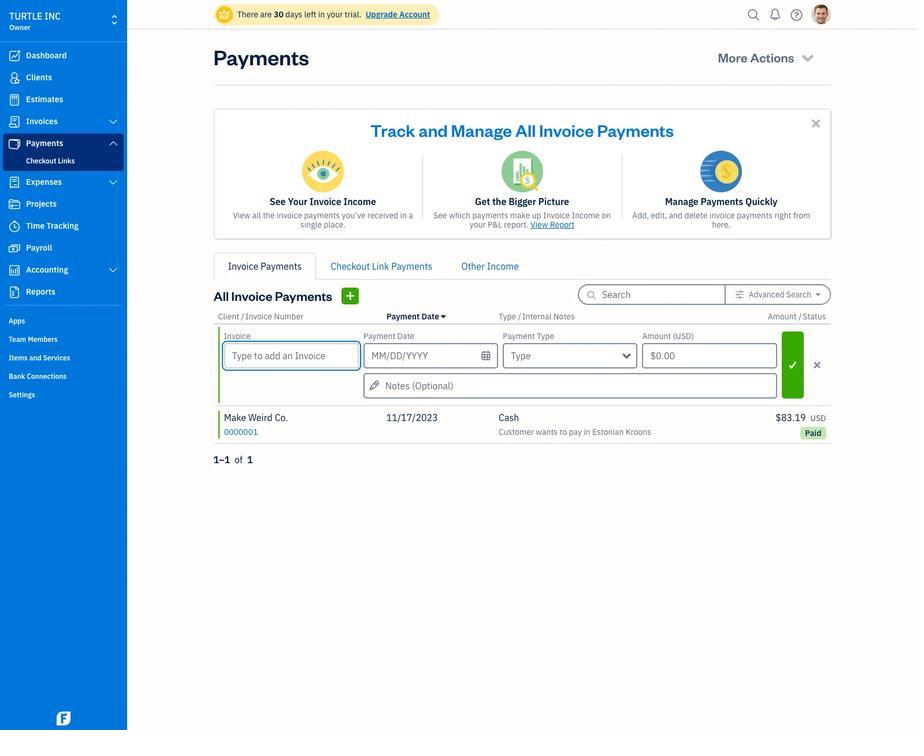 Task type: describe. For each thing, give the bounding box(es) containing it.
payments inside main element
[[26, 138, 63, 149]]

and inside manage payments quickly add, edit, and delete invoice payments right from here.
[[669, 210, 683, 221]]

dashboard image
[[8, 50, 21, 62]]

Payment date in MM/DD/YYYY format text field
[[364, 343, 498, 369]]

more actions
[[718, 49, 795, 65]]

kroons
[[626, 427, 652, 438]]

up
[[532, 210, 542, 221]]

which
[[449, 210, 471, 221]]

close image
[[810, 117, 823, 130]]

tracking
[[47, 221, 79, 231]]

search
[[787, 290, 812, 300]]

links
[[58, 157, 75, 165]]

payment left caretdown image
[[387, 312, 420, 322]]

Notes (Optional) text field
[[364, 373, 777, 399]]

clients
[[26, 72, 52, 83]]

1 horizontal spatial view
[[531, 220, 548, 230]]

type for type
[[511, 350, 531, 362]]

see your invoice income view all the invoice payments you've received in a single place.
[[233, 196, 413, 230]]

settings link
[[3, 386, 124, 404]]

view report
[[531, 220, 575, 230]]

invoice for your
[[277, 210, 302, 221]]

chevron large down image for accounting
[[108, 266, 119, 275]]

11/17/2023
[[387, 412, 438, 424]]

team
[[9, 335, 26, 344]]

number
[[274, 312, 304, 322]]

days
[[286, 9, 302, 20]]

manage inside manage payments quickly add, edit, and delete invoice payments right from here.
[[665, 196, 699, 208]]

apps link
[[3, 312, 124, 330]]

p&l
[[488, 220, 502, 230]]

(usd)
[[673, 331, 694, 342]]

client / invoice number
[[218, 312, 304, 322]]

estonian
[[593, 427, 624, 438]]

invoice inside see which payments make up invoice income on your p&l report.
[[543, 210, 570, 221]]

estimates link
[[3, 90, 124, 110]]

add a new payment image
[[345, 289, 356, 303]]

payroll link
[[3, 238, 124, 259]]

on
[[602, 210, 611, 221]]

status
[[803, 312, 826, 322]]

money image
[[8, 243, 21, 254]]

1 vertical spatial date
[[398, 331, 415, 342]]

items and services link
[[3, 349, 124, 367]]

get
[[475, 196, 490, 208]]

main element
[[0, 0, 156, 731]]

your inside see which payments make up invoice income on your p&l report.
[[470, 220, 486, 230]]

1 vertical spatial payment date
[[364, 331, 415, 342]]

see your invoice income image
[[302, 151, 344, 193]]

received
[[368, 210, 398, 221]]

report
[[550, 220, 575, 230]]

turtle
[[9, 10, 42, 22]]

chevron large down image for payments
[[108, 139, 119, 148]]

checkout for checkout link payments
[[331, 261, 370, 272]]

turtle inc owner
[[9, 10, 61, 32]]

you've
[[342, 210, 366, 221]]

cash customer wants to pay in estonian kroons
[[499, 412, 652, 438]]

2 vertical spatial income
[[487, 261, 519, 272]]

timer image
[[8, 221, 21, 232]]

/ for invoice
[[241, 312, 244, 322]]

manage payments quickly add, edit, and delete invoice payments right from here.
[[633, 196, 811, 230]]

actions
[[751, 49, 795, 65]]

checkout link payments link
[[316, 253, 447, 280]]

make
[[510, 210, 530, 221]]

advanced search
[[749, 290, 812, 300]]

client
[[218, 312, 239, 322]]

projects
[[26, 199, 57, 209]]

of
[[235, 454, 243, 466]]

picture
[[539, 196, 570, 208]]

0000001 link
[[224, 426, 258, 438]]

make
[[224, 412, 246, 424]]

0 vertical spatial date
[[422, 312, 439, 322]]

connections
[[27, 372, 67, 381]]

caretdown image
[[816, 290, 821, 299]]

see for which
[[434, 210, 447, 221]]

paid
[[805, 428, 822, 439]]

internal
[[523, 312, 552, 322]]

1 vertical spatial all
[[214, 288, 229, 304]]

type button
[[503, 343, 638, 369]]

invoice image
[[8, 116, 21, 128]]

income inside see your invoice income view all the invoice payments you've received in a single place.
[[344, 196, 376, 208]]

type button
[[499, 312, 516, 322]]

save image
[[783, 358, 803, 373]]

Amount (USD) text field
[[643, 343, 777, 369]]

amount button
[[768, 312, 797, 322]]

view inside see your invoice income view all the invoice payments you've received in a single place.
[[233, 210, 251, 221]]

and for manage
[[419, 119, 448, 141]]

there are 30 days left in your trial. upgrade account
[[237, 9, 430, 20]]

invoice payments
[[228, 261, 302, 272]]

apps
[[9, 317, 25, 326]]

advanced search button
[[726, 286, 830, 304]]

link
[[372, 261, 389, 272]]

cash
[[499, 412, 519, 424]]

co.
[[275, 412, 288, 424]]

reports
[[26, 287, 55, 297]]

here.
[[712, 220, 731, 230]]

reports link
[[3, 282, 124, 303]]

expense image
[[8, 177, 21, 188]]

see which payments make up invoice income on your p&l report.
[[434, 210, 611, 230]]

payments inside manage payments quickly add, edit, and delete invoice payments right from here.
[[701, 196, 744, 208]]

services
[[43, 354, 70, 363]]

income inside see which payments make up invoice income on your p&l report.
[[572, 210, 600, 221]]

invoice payments link
[[214, 253, 316, 280]]

estimates
[[26, 94, 63, 105]]

1–1 of 1
[[214, 454, 253, 466]]

all invoice payments
[[214, 288, 332, 304]]

left
[[304, 9, 316, 20]]

other
[[462, 261, 485, 272]]

payments link
[[3, 134, 124, 154]]

payroll
[[26, 243, 52, 253]]

customer
[[499, 427, 534, 438]]



Task type: locate. For each thing, give the bounding box(es) containing it.
0 horizontal spatial view
[[233, 210, 251, 221]]

time tracking
[[26, 221, 79, 231]]

0 vertical spatial and
[[419, 119, 448, 141]]

payment date left caretdown image
[[387, 312, 439, 322]]

place.
[[324, 220, 346, 230]]

/ for internal
[[518, 312, 521, 322]]

the right get
[[493, 196, 507, 208]]

0 vertical spatial in
[[318, 9, 325, 20]]

items and services
[[9, 354, 70, 363]]

2 horizontal spatial and
[[669, 210, 683, 221]]

project image
[[8, 199, 21, 210]]

income up you've
[[344, 196, 376, 208]]

more
[[718, 49, 748, 65]]

your left the 'trial.'
[[327, 9, 343, 20]]

team members link
[[3, 331, 124, 348]]

report image
[[8, 287, 21, 298]]

chevron large down image down chevron large down image
[[108, 139, 119, 148]]

1 horizontal spatial see
[[434, 210, 447, 221]]

checkout links
[[26, 157, 75, 165]]

1 horizontal spatial income
[[487, 261, 519, 272]]

payment type
[[503, 331, 555, 342]]

payment date down payment date button
[[364, 331, 415, 342]]

amount for amount (usd)
[[643, 331, 671, 342]]

upgrade account link
[[363, 9, 430, 20]]

date left caretdown image
[[422, 312, 439, 322]]

type up the payment type
[[499, 312, 516, 322]]

checkout up expenses
[[26, 157, 56, 165]]

other income link
[[447, 253, 534, 280]]

2 vertical spatial type
[[511, 350, 531, 362]]

amount left (usd)
[[643, 331, 671, 342]]

income left on
[[572, 210, 600, 221]]

2 horizontal spatial income
[[572, 210, 600, 221]]

a
[[409, 210, 413, 221]]

1
[[247, 454, 253, 466]]

type / internal notes
[[499, 312, 575, 322]]

1 horizontal spatial invoice
[[710, 210, 735, 221]]

delete
[[685, 210, 708, 221]]

2 / from the left
[[518, 312, 521, 322]]

1 chevron large down image from the top
[[108, 139, 119, 148]]

0 horizontal spatial in
[[318, 9, 325, 20]]

30
[[274, 9, 284, 20]]

0 horizontal spatial /
[[241, 312, 244, 322]]

see for your
[[270, 196, 286, 208]]

1 horizontal spatial manage
[[665, 196, 699, 208]]

amount / status
[[768, 312, 826, 322]]

2 horizontal spatial in
[[584, 427, 591, 438]]

1 vertical spatial your
[[470, 220, 486, 230]]

right
[[775, 210, 792, 221]]

payments for income
[[304, 210, 340, 221]]

owner
[[9, 23, 31, 32]]

checkout for checkout links
[[26, 157, 56, 165]]

/ right client
[[241, 312, 244, 322]]

payments inside see your invoice income view all the invoice payments you've received in a single place.
[[304, 210, 340, 221]]

payment date
[[387, 312, 439, 322], [364, 331, 415, 342]]

date down payment date button
[[398, 331, 415, 342]]

3 payments from the left
[[737, 210, 773, 221]]

search image
[[745, 6, 763, 23]]

crown image
[[218, 8, 230, 21]]

payment image
[[8, 138, 21, 150]]

1 vertical spatial amount
[[643, 331, 671, 342]]

other income
[[462, 261, 519, 272]]

payment down payment date button
[[364, 331, 396, 342]]

1 vertical spatial the
[[263, 210, 275, 221]]

1 horizontal spatial in
[[400, 210, 407, 221]]

the inside see your invoice income view all the invoice payments you've received in a single place.
[[263, 210, 275, 221]]

1 horizontal spatial amount
[[768, 312, 797, 322]]

chevron large down image
[[108, 117, 119, 127]]

type down the payment type
[[511, 350, 531, 362]]

and inside main element
[[29, 354, 41, 363]]

make weird co. 0000001
[[224, 412, 288, 438]]

payments
[[304, 210, 340, 221], [473, 210, 509, 221], [737, 210, 773, 221]]

team members
[[9, 335, 58, 344]]

1 vertical spatial see
[[434, 210, 447, 221]]

payments inside see which payments make up invoice income on your p&l report.
[[473, 210, 509, 221]]

Search text field
[[602, 286, 706, 304]]

payments down quickly on the right top of the page
[[737, 210, 773, 221]]

0 vertical spatial checkout
[[26, 157, 56, 165]]

chevron large down image inside 'payments' link
[[108, 139, 119, 148]]

0 vertical spatial amount
[[768, 312, 797, 322]]

your left p&l
[[470, 220, 486, 230]]

in inside cash customer wants to pay in estonian kroons
[[584, 427, 591, 438]]

trial.
[[345, 9, 362, 20]]

settings image
[[735, 290, 745, 299]]

clients link
[[3, 68, 124, 88]]

caretdown image
[[441, 312, 446, 321]]

bigger
[[509, 196, 536, 208]]

in for cash
[[584, 427, 591, 438]]

inc
[[45, 10, 61, 22]]

0 vertical spatial income
[[344, 196, 376, 208]]

edit,
[[651, 210, 667, 221]]

view
[[233, 210, 251, 221], [531, 220, 548, 230]]

0 vertical spatial see
[[270, 196, 286, 208]]

pay
[[569, 427, 582, 438]]

0 vertical spatial chevron large down image
[[108, 139, 119, 148]]

dashboard
[[26, 50, 67, 61]]

0 vertical spatial type
[[499, 312, 516, 322]]

payments down get
[[473, 210, 509, 221]]

more actions button
[[708, 43, 826, 71]]

amount for amount / status
[[768, 312, 797, 322]]

amount down advanced search at top
[[768, 312, 797, 322]]

time tracking link
[[3, 216, 124, 237]]

1 horizontal spatial and
[[419, 119, 448, 141]]

2 vertical spatial in
[[584, 427, 591, 438]]

get the bigger picture
[[475, 196, 570, 208]]

account
[[400, 9, 430, 20]]

1 vertical spatial manage
[[665, 196, 699, 208]]

and
[[419, 119, 448, 141], [669, 210, 683, 221], [29, 354, 41, 363]]

1 payments from the left
[[304, 210, 340, 221]]

dashboard link
[[3, 46, 124, 66]]

quickly
[[746, 196, 778, 208]]

checkout link payments
[[331, 261, 433, 272]]

and right track
[[419, 119, 448, 141]]

chevron large down image for expenses
[[108, 178, 119, 187]]

1 horizontal spatial all
[[516, 119, 536, 141]]

0 vertical spatial payment date
[[387, 312, 439, 322]]

freshbooks image
[[54, 712, 73, 726]]

2 horizontal spatial /
[[799, 312, 802, 322]]

1–1
[[214, 454, 230, 466]]

0 horizontal spatial payments
[[304, 210, 340, 221]]

in right the left
[[318, 9, 325, 20]]

in inside see your invoice income view all the invoice payments you've received in a single place.
[[400, 210, 407, 221]]

checkout inside main element
[[26, 157, 56, 165]]

accounting link
[[3, 260, 124, 281]]

0 horizontal spatial the
[[263, 210, 275, 221]]

1 vertical spatial chevron large down image
[[108, 178, 119, 187]]

track and manage all invoice payments
[[371, 119, 674, 141]]

all up client
[[214, 288, 229, 304]]

expenses
[[26, 177, 62, 187]]

1 vertical spatial in
[[400, 210, 407, 221]]

0 vertical spatial your
[[327, 9, 343, 20]]

see inside see which payments make up invoice income on your p&l report.
[[434, 210, 447, 221]]

1 / from the left
[[241, 312, 244, 322]]

upgrade
[[366, 9, 398, 20]]

invoices
[[26, 116, 58, 127]]

go to help image
[[788, 6, 806, 23]]

0 horizontal spatial amount
[[643, 331, 671, 342]]

type for type / internal notes
[[499, 312, 516, 322]]

payments inside manage payments quickly add, edit, and delete invoice payments right from here.
[[737, 210, 773, 221]]

1 horizontal spatial checkout
[[331, 261, 370, 272]]

date
[[422, 312, 439, 322], [398, 331, 415, 342]]

1 vertical spatial and
[[669, 210, 683, 221]]

0 horizontal spatial manage
[[451, 119, 512, 141]]

report.
[[504, 220, 529, 230]]

accounting
[[26, 265, 68, 275]]

checkout links link
[[5, 154, 121, 168]]

chevron large down image
[[108, 139, 119, 148], [108, 178, 119, 187], [108, 266, 119, 275]]

manage payments quickly image
[[701, 151, 742, 193]]

0 horizontal spatial your
[[327, 9, 343, 20]]

expenses link
[[3, 172, 124, 193]]

0 horizontal spatial see
[[270, 196, 286, 208]]

the
[[493, 196, 507, 208], [263, 210, 275, 221]]

0 vertical spatial all
[[516, 119, 536, 141]]

all
[[252, 210, 261, 221]]

invoice down your
[[277, 210, 302, 221]]

payment down type button
[[503, 331, 535, 342]]

1 horizontal spatial your
[[470, 220, 486, 230]]

Invoice text field
[[225, 345, 358, 368]]

and right edit,
[[669, 210, 683, 221]]

invoice inside see your invoice income view all the invoice payments you've received in a single place.
[[277, 210, 302, 221]]

chevron large down image up reports link
[[108, 266, 119, 275]]

income right other
[[487, 261, 519, 272]]

in right pay
[[584, 427, 591, 438]]

in left the a
[[400, 210, 407, 221]]

invoice
[[277, 210, 302, 221], [710, 210, 735, 221]]

all up get the bigger picture
[[516, 119, 536, 141]]

invoice right delete
[[710, 210, 735, 221]]

0 horizontal spatial checkout
[[26, 157, 56, 165]]

amount (usd)
[[643, 331, 694, 342]]

invoices link
[[3, 112, 124, 132]]

chart image
[[8, 265, 21, 276]]

2 horizontal spatial payments
[[737, 210, 773, 221]]

notifications image
[[766, 3, 785, 26]]

/ for status
[[799, 312, 802, 322]]

checkout
[[26, 157, 56, 165], [331, 261, 370, 272]]

invoice inside see your invoice income view all the invoice payments you've received in a single place.
[[310, 196, 341, 208]]

see left your
[[270, 196, 286, 208]]

0 vertical spatial manage
[[451, 119, 512, 141]]

advanced
[[749, 290, 785, 300]]

0 horizontal spatial invoice
[[277, 210, 302, 221]]

usd
[[811, 413, 826, 424]]

0 horizontal spatial and
[[29, 354, 41, 363]]

2 vertical spatial and
[[29, 354, 41, 363]]

the right all
[[263, 210, 275, 221]]

/
[[241, 312, 244, 322], [518, 312, 521, 322], [799, 312, 802, 322]]

/ right type button
[[518, 312, 521, 322]]

/ left status
[[799, 312, 802, 322]]

1 horizontal spatial payments
[[473, 210, 509, 221]]

0 horizontal spatial all
[[214, 288, 229, 304]]

3 / from the left
[[799, 312, 802, 322]]

wants
[[536, 427, 558, 438]]

payment date button
[[387, 312, 446, 322]]

1 vertical spatial type
[[537, 331, 555, 342]]

0 vertical spatial the
[[493, 196, 507, 208]]

get the bigger picture image
[[502, 151, 543, 193]]

0 horizontal spatial income
[[344, 196, 376, 208]]

2 vertical spatial chevron large down image
[[108, 266, 119, 275]]

manage
[[451, 119, 512, 141], [665, 196, 699, 208]]

bank connections
[[9, 372, 67, 381]]

client image
[[8, 72, 21, 84]]

payments down your
[[304, 210, 340, 221]]

type inside dropdown button
[[511, 350, 531, 362]]

cancel image
[[808, 358, 828, 372]]

view left all
[[233, 210, 251, 221]]

chevron large down image inside expenses link
[[108, 178, 119, 187]]

invoice inside manage payments quickly add, edit, and delete invoice payments right from here.
[[710, 210, 735, 221]]

and right items
[[29, 354, 41, 363]]

1 invoice from the left
[[277, 210, 302, 221]]

checkout up add a new payment image
[[331, 261, 370, 272]]

members
[[28, 335, 58, 344]]

see inside see your invoice income view all the invoice payments you've received in a single place.
[[270, 196, 286, 208]]

0 horizontal spatial date
[[398, 331, 415, 342]]

see left which
[[434, 210, 447, 221]]

2 invoice from the left
[[710, 210, 735, 221]]

chevrondown image
[[800, 49, 816, 65]]

in for there
[[318, 9, 325, 20]]

invoice for payments
[[710, 210, 735, 221]]

1 horizontal spatial /
[[518, 312, 521, 322]]

payments for add,
[[737, 210, 773, 221]]

1 vertical spatial checkout
[[331, 261, 370, 272]]

and for services
[[29, 354, 41, 363]]

1 vertical spatial income
[[572, 210, 600, 221]]

estimate image
[[8, 94, 21, 106]]

chevron large down image down checkout links link
[[108, 178, 119, 187]]

type down internal
[[537, 331, 555, 342]]

2 payments from the left
[[473, 210, 509, 221]]

3 chevron large down image from the top
[[108, 266, 119, 275]]

$83.19
[[776, 412, 806, 424]]

1 horizontal spatial date
[[422, 312, 439, 322]]

view right "make"
[[531, 220, 548, 230]]

all
[[516, 119, 536, 141], [214, 288, 229, 304]]

there
[[237, 9, 258, 20]]

2 chevron large down image from the top
[[108, 178, 119, 187]]

1 horizontal spatial the
[[493, 196, 507, 208]]



Task type: vqa. For each thing, say whether or not it's contained in the screenshot.
is for A comment is added on a Project
no



